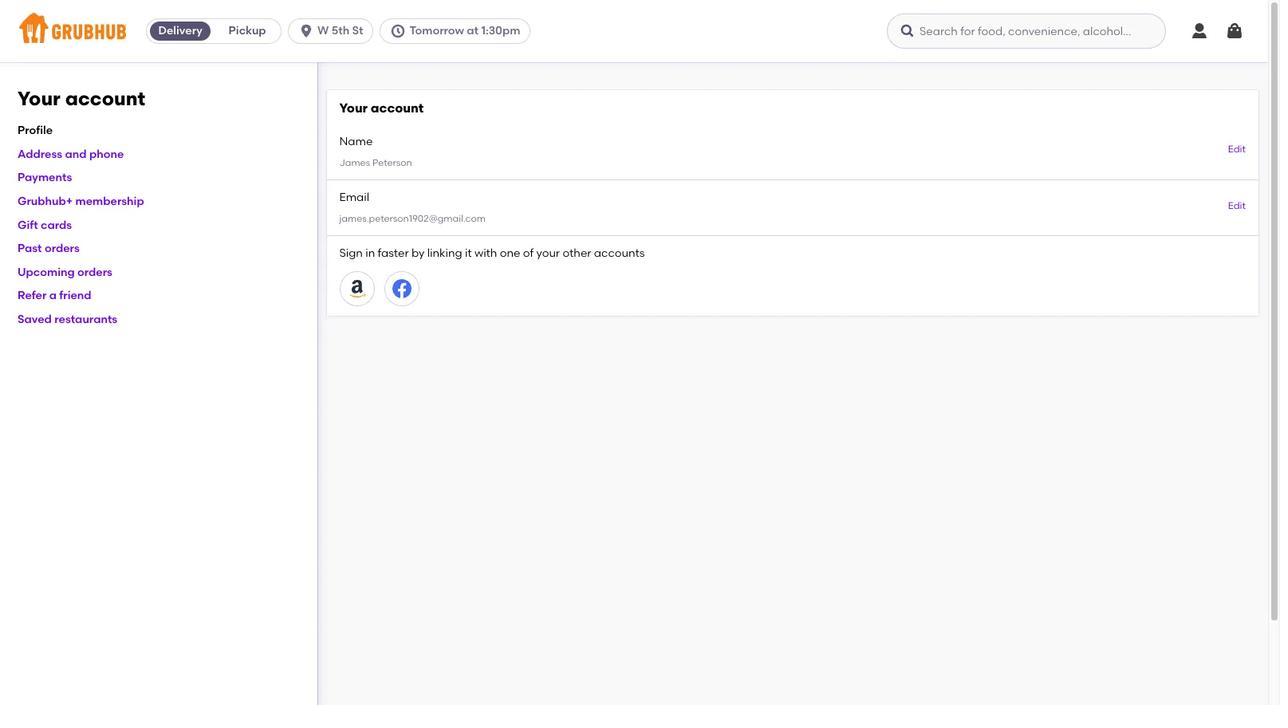 Task type: locate. For each thing, give the bounding box(es) containing it.
1 horizontal spatial your account
[[339, 101, 424, 116]]

address and phone link
[[18, 147, 124, 161]]

0 vertical spatial edit button
[[1228, 143, 1246, 157]]

edit
[[1228, 144, 1246, 155], [1228, 200, 1246, 211]]

2 edit button from the top
[[1228, 199, 1246, 213]]

2 edit from the top
[[1228, 200, 1246, 211]]

tomorrow at 1:30pm
[[410, 24, 520, 37]]

with
[[475, 246, 497, 260]]

your inside your account form
[[339, 101, 368, 116]]

edit for email
[[1228, 200, 1246, 211]]

edit button for email
[[1228, 199, 1246, 213]]

1 vertical spatial edit
[[1228, 200, 1246, 211]]

1 horizontal spatial your
[[339, 101, 368, 116]]

account up phone
[[65, 87, 145, 110]]

orders up upcoming orders
[[45, 242, 80, 255]]

1 vertical spatial orders
[[77, 265, 112, 279]]

address
[[18, 147, 62, 161]]

your account
[[18, 87, 145, 110], [339, 101, 424, 116]]

one
[[500, 246, 520, 260]]

tomorrow at 1:30pm button
[[380, 18, 537, 44]]

svg image
[[1190, 22, 1209, 41], [1225, 22, 1244, 41], [390, 23, 406, 39], [900, 23, 916, 39]]

login with amazon image
[[347, 279, 367, 299]]

restaurants
[[54, 313, 117, 326]]

1 vertical spatial edit button
[[1228, 199, 1246, 213]]

Search for food, convenience, alcohol... search field
[[887, 14, 1166, 49]]

0 vertical spatial orders
[[45, 242, 80, 255]]

your up the name
[[339, 101, 368, 116]]

0 horizontal spatial your
[[18, 87, 60, 110]]

edit button
[[1228, 143, 1246, 157], [1228, 199, 1246, 213]]

pickup
[[229, 24, 266, 37]]

delivery button
[[147, 18, 214, 44]]

james.peterson1902@gmail.com
[[339, 213, 486, 224]]

your up profile link
[[18, 87, 60, 110]]

1 horizontal spatial account
[[371, 101, 424, 116]]

membership
[[75, 195, 144, 208]]

payments link
[[18, 171, 72, 185]]

profile
[[18, 124, 53, 137]]

your
[[18, 87, 60, 110], [339, 101, 368, 116]]

orders up friend
[[77, 265, 112, 279]]

refer
[[18, 289, 47, 303]]

your account up and
[[18, 87, 145, 110]]

a
[[49, 289, 57, 303]]

orders for past orders
[[45, 242, 80, 255]]

grubhub+ membership
[[18, 195, 144, 208]]

refer a friend link
[[18, 289, 91, 303]]

orders
[[45, 242, 80, 255], [77, 265, 112, 279]]

account inside form
[[371, 101, 424, 116]]

your
[[536, 246, 560, 260]]

phone
[[89, 147, 124, 161]]

your account inside form
[[339, 101, 424, 116]]

saved restaurants
[[18, 313, 117, 326]]

st
[[352, 24, 363, 37]]

0 vertical spatial edit
[[1228, 144, 1246, 155]]

address and phone
[[18, 147, 124, 161]]

profile link
[[18, 124, 53, 137]]

of
[[523, 246, 534, 260]]

past
[[18, 242, 42, 255]]

gift cards link
[[18, 218, 72, 232]]

1 edit button from the top
[[1228, 143, 1246, 157]]

cards
[[41, 218, 72, 232]]

your account form
[[327, 90, 1259, 316]]

w
[[318, 24, 329, 37]]

0 horizontal spatial your account
[[18, 87, 145, 110]]

other
[[563, 246, 591, 260]]

your account up the name
[[339, 101, 424, 116]]

account up the name
[[371, 101, 424, 116]]

1 edit from the top
[[1228, 144, 1246, 155]]

account
[[65, 87, 145, 110], [371, 101, 424, 116]]



Task type: describe. For each thing, give the bounding box(es) containing it.
past orders
[[18, 242, 80, 255]]

login with facebook image
[[392, 279, 411, 299]]

tomorrow
[[410, 24, 464, 37]]

peterson
[[372, 157, 412, 168]]

svg image inside tomorrow at 1:30pm button
[[390, 23, 406, 39]]

and
[[65, 147, 87, 161]]

gift
[[18, 218, 38, 232]]

in
[[366, 246, 375, 260]]

accounts
[[594, 246, 645, 260]]

grubhub+ membership link
[[18, 195, 144, 208]]

main navigation navigation
[[0, 0, 1268, 62]]

edit for name
[[1228, 144, 1246, 155]]

name
[[339, 134, 373, 148]]

grubhub+
[[18, 195, 73, 208]]

orders for upcoming orders
[[77, 265, 112, 279]]

friend
[[59, 289, 91, 303]]

james peterson
[[339, 157, 412, 168]]

saved
[[18, 313, 52, 326]]

1:30pm
[[481, 24, 520, 37]]

sign in faster by linking it with one of your other accounts
[[339, 246, 645, 260]]

delivery
[[158, 24, 202, 37]]

sign
[[339, 246, 363, 260]]

past orders link
[[18, 242, 80, 255]]

linking
[[427, 246, 462, 260]]

saved restaurants link
[[18, 313, 117, 326]]

svg image
[[298, 23, 314, 39]]

by
[[412, 246, 425, 260]]

james
[[339, 157, 370, 168]]

gift cards
[[18, 218, 72, 232]]

refer a friend
[[18, 289, 91, 303]]

w 5th st button
[[288, 18, 380, 44]]

faster
[[378, 246, 409, 260]]

5th
[[332, 24, 349, 37]]

payments
[[18, 171, 72, 185]]

upcoming
[[18, 265, 75, 279]]

0 horizontal spatial account
[[65, 87, 145, 110]]

it
[[465, 246, 472, 260]]

w 5th st
[[318, 24, 363, 37]]

at
[[467, 24, 479, 37]]

upcoming orders link
[[18, 265, 112, 279]]

pickup button
[[214, 18, 281, 44]]

email
[[339, 190, 369, 204]]

edit button for name
[[1228, 143, 1246, 157]]

upcoming orders
[[18, 265, 112, 279]]



Task type: vqa. For each thing, say whether or not it's contained in the screenshot.
and
yes



